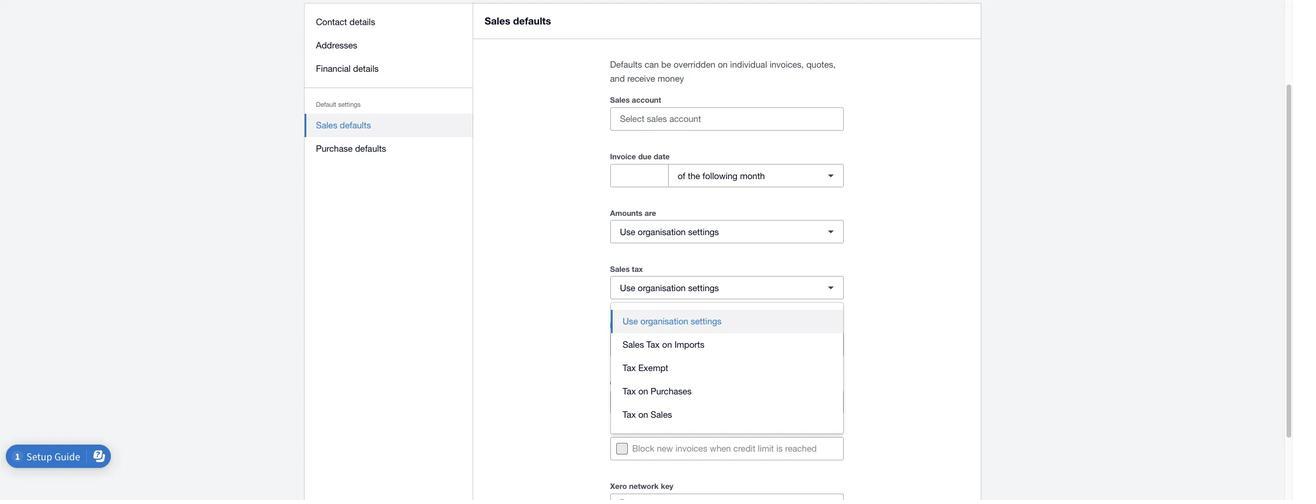 Task type: vqa. For each thing, say whether or not it's contained in the screenshot.
defaults for SALES DEFAULTS 'BUTTON'
yes



Task type: describe. For each thing, give the bounding box(es) containing it.
are
[[645, 208, 656, 218]]

menu containing contact details
[[304, 4, 473, 167]]

and
[[610, 74, 625, 83]]

on inside the 'defaults can be overridden on individual invoices, quotes, and receive money'
[[718, 60, 728, 69]]

default
[[316, 101, 336, 108]]

invoice due date
[[610, 152, 670, 161]]

use organisation settings button for sales tax
[[610, 276, 844, 299]]

sales defaults inside button
[[316, 120, 371, 130]]

discount
[[610, 320, 642, 330]]

organisation for amounts are
[[638, 227, 686, 237]]

xero network key
[[610, 481, 673, 491]]

credit limit amount
[[610, 378, 679, 387]]

purchases
[[651, 386, 692, 396]]

settings for use organisation settings popup button related to sales tax
[[688, 283, 719, 293]]

can
[[645, 60, 659, 69]]

use for sales
[[620, 283, 635, 293]]

use organisation settings for tax
[[620, 283, 719, 293]]

following
[[703, 171, 738, 181]]

defaults
[[610, 60, 642, 69]]

contact details button
[[304, 11, 473, 34]]

tax for tax exempt
[[623, 363, 636, 373]]

quotes,
[[806, 60, 836, 69]]

month
[[740, 171, 765, 181]]

tax on purchases
[[623, 386, 692, 396]]

tax for tax on sales
[[623, 410, 636, 420]]

tax exempt button
[[611, 357, 843, 380]]

tax exempt
[[623, 363, 668, 373]]

xero
[[610, 481, 627, 491]]

use organisation settings button
[[611, 310, 843, 333]]

use organisation settings button for amounts are
[[610, 220, 844, 243]]

amount
[[652, 378, 679, 387]]

tax up exempt
[[646, 340, 660, 350]]

organisation inside button
[[640, 316, 688, 326]]

key
[[661, 481, 673, 491]]

organisation for sales tax
[[638, 283, 686, 293]]

when
[[710, 444, 731, 453]]

use organisation settings inside button
[[623, 316, 722, 326]]

on left imports
[[662, 340, 672, 350]]

Credit limit amount number field
[[611, 391, 843, 413]]

amounts are
[[610, 208, 656, 218]]

be
[[661, 60, 671, 69]]

block new invoices when credit limit is reached
[[632, 444, 817, 453]]

none number field inside invoice due date group
[[611, 165, 668, 187]]

purchase defaults button
[[304, 137, 473, 160]]

network
[[629, 481, 659, 491]]

tax for tax on purchases
[[623, 386, 636, 396]]

Sales account field
[[611, 108, 843, 130]]

financial details button
[[304, 57, 473, 81]]

settings for use organisation settings button on the bottom of the page
[[691, 316, 722, 326]]

sales tax
[[610, 264, 643, 274]]

addresses button
[[304, 34, 473, 57]]

sales tax on imports
[[623, 340, 705, 350]]

tax
[[632, 264, 643, 274]]

contact details
[[316, 17, 375, 27]]

0 vertical spatial defaults
[[513, 15, 551, 27]]

of the following month button
[[668, 164, 844, 187]]

invoice
[[610, 152, 636, 161]]

default settings
[[316, 101, 361, 108]]



Task type: locate. For each thing, give the bounding box(es) containing it.
0 horizontal spatial sales defaults
[[316, 120, 371, 130]]

on down "tax on purchases" on the bottom
[[638, 410, 648, 420]]

tax
[[646, 340, 660, 350], [623, 363, 636, 373], [623, 386, 636, 396], [623, 410, 636, 420]]

organisation
[[638, 227, 686, 237], [638, 283, 686, 293], [640, 316, 688, 326]]

the
[[688, 171, 700, 181]]

1 vertical spatial details
[[353, 64, 379, 74]]

details
[[350, 17, 375, 27], [353, 64, 379, 74]]

2 vertical spatial defaults
[[355, 144, 386, 153]]

block
[[632, 444, 655, 453]]

invoices,
[[770, 60, 804, 69]]

organisation up sales tax on imports in the bottom of the page
[[640, 316, 688, 326]]

purchase
[[316, 144, 353, 153]]

group
[[611, 303, 843, 434]]

use organisation settings button up use organisation settings button on the bottom of the page
[[610, 276, 844, 299]]

settings right default
[[338, 101, 361, 108]]

tax on sales button
[[611, 403, 843, 427]]

credit
[[610, 378, 632, 387]]

details down "addresses" button
[[353, 64, 379, 74]]

use organisation settings down tax
[[620, 283, 719, 293]]

2 vertical spatial organisation
[[640, 316, 688, 326]]

list box containing use organisation settings
[[611, 303, 843, 434]]

invoices
[[676, 444, 708, 453]]

0 vertical spatial limit
[[634, 378, 650, 387]]

1 use organisation settings button from the top
[[610, 220, 844, 243]]

sales tax on imports button
[[611, 333, 843, 357]]

use organisation settings button
[[610, 220, 844, 243], [610, 276, 844, 299]]

imports
[[675, 340, 705, 350]]

1 horizontal spatial limit
[[758, 444, 774, 453]]

purchase defaults
[[316, 144, 386, 153]]

organisation down are
[[638, 227, 686, 237]]

financial
[[316, 64, 351, 74]]

1 vertical spatial use
[[620, 283, 635, 293]]

1 vertical spatial defaults
[[340, 120, 371, 130]]

financial details
[[316, 64, 379, 74]]

money
[[658, 74, 684, 83]]

use up sales tax on imports in the bottom of the page
[[623, 316, 638, 326]]

settings inside use organisation settings button
[[691, 316, 722, 326]]

on
[[718, 60, 728, 69], [662, 340, 672, 350], [638, 386, 648, 396], [638, 410, 648, 420]]

sales
[[485, 15, 510, 27], [610, 95, 630, 104], [316, 120, 337, 130], [610, 264, 630, 274], [623, 340, 644, 350], [651, 410, 672, 420]]

credit
[[733, 444, 756, 453]]

individual
[[730, 60, 767, 69]]

of
[[678, 171, 685, 181]]

sales account
[[610, 95, 661, 104]]

1 vertical spatial sales defaults
[[316, 120, 371, 130]]

2 use organisation settings button from the top
[[610, 276, 844, 299]]

0 vertical spatial sales defaults
[[485, 15, 551, 27]]

on left individual at the right
[[718, 60, 728, 69]]

None number field
[[611, 165, 668, 187]]

tax on sales
[[623, 410, 672, 420]]

date
[[654, 152, 670, 161]]

on inside button
[[638, 386, 648, 396]]

details for financial details
[[353, 64, 379, 74]]

of the following month
[[678, 171, 765, 181]]

details for contact details
[[350, 17, 375, 27]]

limit
[[634, 378, 650, 387], [758, 444, 774, 453]]

use down amounts
[[620, 227, 635, 237]]

overridden
[[674, 60, 716, 69]]

use organisation settings up sales tax on imports in the bottom of the page
[[623, 316, 722, 326]]

list box
[[611, 303, 843, 434]]

sales defaults button
[[304, 114, 473, 137]]

contact
[[316, 17, 347, 27]]

use inside button
[[623, 316, 638, 326]]

reached
[[785, 444, 817, 453]]

tax up credit
[[623, 363, 636, 373]]

0 vertical spatial use organisation settings button
[[610, 220, 844, 243]]

use down sales tax
[[620, 283, 635, 293]]

0 vertical spatial organisation
[[638, 227, 686, 237]]

2 vertical spatial use
[[623, 316, 638, 326]]

addresses
[[316, 40, 357, 50]]

defaults for purchase defaults button
[[355, 144, 386, 153]]

organisation down tax
[[638, 283, 686, 293]]

details right contact
[[350, 17, 375, 27]]

limit down tax exempt
[[634, 378, 650, 387]]

use
[[620, 227, 635, 237], [620, 283, 635, 293], [623, 316, 638, 326]]

1 vertical spatial limit
[[758, 444, 774, 453]]

sales defaults
[[485, 15, 551, 27], [316, 120, 371, 130]]

1 vertical spatial use organisation settings button
[[610, 276, 844, 299]]

group containing use organisation settings
[[611, 303, 843, 434]]

settings down the
[[688, 227, 719, 237]]

0 horizontal spatial limit
[[634, 378, 650, 387]]

defaults
[[513, 15, 551, 27], [340, 120, 371, 130], [355, 144, 386, 153]]

tax on purchases button
[[611, 380, 843, 403]]

tax down tax exempt
[[623, 386, 636, 396]]

invoice due date group
[[610, 164, 844, 187]]

defaults for 'sales defaults' button in the top of the page
[[340, 120, 371, 130]]

0 vertical spatial use organisation settings
[[620, 227, 719, 237]]

settings
[[338, 101, 361, 108], [688, 227, 719, 237], [688, 283, 719, 293], [691, 316, 722, 326]]

use organisation settings button down invoice due date group
[[610, 220, 844, 243]]

settings for use organisation settings popup button associated with amounts are
[[688, 227, 719, 237]]

use for amounts
[[620, 227, 635, 237]]

settings up the discount number field
[[691, 316, 722, 326]]

1 vertical spatial organisation
[[638, 283, 686, 293]]

limit left is
[[758, 444, 774, 453]]

is
[[776, 444, 783, 453]]

new
[[657, 444, 673, 453]]

menu
[[304, 4, 473, 167]]

use organisation settings for are
[[620, 227, 719, 237]]

use organisation settings
[[620, 227, 719, 237], [620, 283, 719, 293], [623, 316, 722, 326]]

on down tax exempt
[[638, 386, 648, 396]]

exempt
[[638, 363, 668, 373]]

0 vertical spatial details
[[350, 17, 375, 27]]

settings up use organisation settings button on the bottom of the page
[[688, 283, 719, 293]]

receive
[[627, 74, 655, 83]]

1 vertical spatial use organisation settings
[[620, 283, 719, 293]]

amounts
[[610, 208, 643, 218]]

tax down credit
[[623, 410, 636, 420]]

account
[[632, 95, 661, 104]]

1 horizontal spatial sales defaults
[[485, 15, 551, 27]]

Xero network key field
[[638, 494, 843, 500]]

0 vertical spatial use
[[620, 227, 635, 237]]

tax inside button
[[623, 386, 636, 396]]

2 vertical spatial use organisation settings
[[623, 316, 722, 326]]

defaults can be overridden on individual invoices, quotes, and receive money
[[610, 60, 836, 83]]

use organisation settings down are
[[620, 227, 719, 237]]

due
[[638, 152, 652, 161]]

Discount number field
[[611, 334, 820, 356]]



